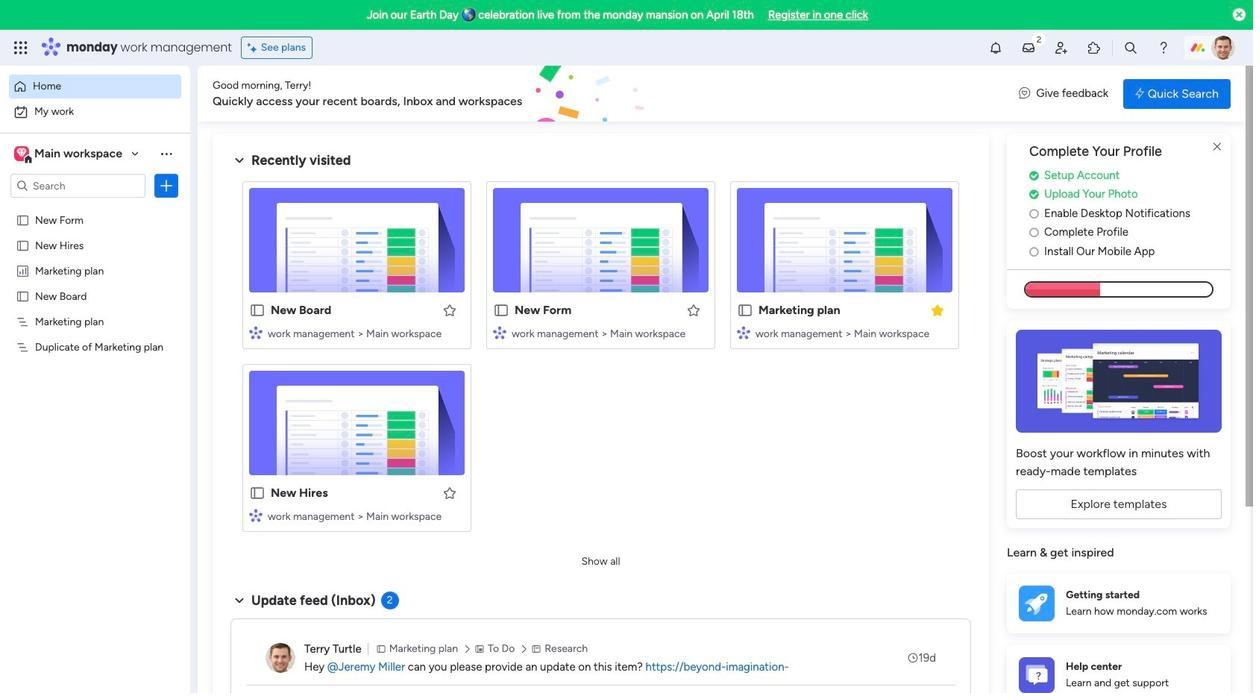 Task type: vqa. For each thing, say whether or not it's contained in the screenshot.
the rightmost Public board image
yes



Task type: locate. For each thing, give the bounding box(es) containing it.
component image
[[493, 326, 507, 339]]

workspace image
[[14, 145, 29, 162]]

add to favorites image
[[442, 303, 457, 317], [686, 303, 701, 317], [442, 485, 457, 500]]

1 circle o image from the top
[[1030, 208, 1039, 219]]

option
[[9, 75, 181, 98], [9, 100, 181, 124], [0, 206, 190, 209]]

invite members image
[[1054, 40, 1069, 55]]

getting started element
[[1007, 574, 1231, 633]]

1 vertical spatial check circle image
[[1030, 189, 1039, 200]]

circle o image down circle o icon at right top
[[1030, 246, 1039, 257]]

2 image
[[1033, 31, 1046, 47]]

list box
[[0, 204, 190, 561]]

public board image
[[16, 238, 30, 252], [249, 302, 266, 319], [493, 302, 510, 319], [737, 302, 754, 319]]

help center element
[[1007, 645, 1231, 693]]

0 vertical spatial check circle image
[[1030, 170, 1039, 181]]

0 vertical spatial option
[[9, 75, 181, 98]]

public board image
[[16, 213, 30, 227], [16, 289, 30, 303], [249, 485, 266, 501]]

0 vertical spatial circle o image
[[1030, 208, 1039, 219]]

1 vertical spatial circle o image
[[1030, 246, 1039, 257]]

Search in workspace field
[[31, 177, 125, 194]]

circle o image
[[1030, 208, 1039, 219], [1030, 246, 1039, 257]]

2 vertical spatial public board image
[[249, 485, 266, 501]]

monday marketplace image
[[1087, 40, 1102, 55]]

options image
[[159, 178, 174, 193]]

circle o image up circle o icon at right top
[[1030, 208, 1039, 219]]

check circle image
[[1030, 170, 1039, 181], [1030, 189, 1039, 200]]

1 vertical spatial public board image
[[16, 289, 30, 303]]

2 vertical spatial option
[[0, 206, 190, 209]]

quick search results list box
[[231, 169, 971, 550]]

remove from favorites image
[[930, 303, 945, 317]]

terry turtle image
[[266, 643, 295, 673]]



Task type: describe. For each thing, give the bounding box(es) containing it.
2 circle o image from the top
[[1030, 246, 1039, 257]]

templates image image
[[1021, 330, 1218, 433]]

circle o image
[[1030, 227, 1039, 238]]

public dashboard image
[[16, 263, 30, 278]]

2 check circle image from the top
[[1030, 189, 1039, 200]]

public board image inside the quick search results list box
[[249, 485, 266, 501]]

update feed image
[[1021, 40, 1036, 55]]

workspace options image
[[159, 146, 174, 161]]

v2 bolt switch image
[[1136, 85, 1144, 102]]

terry turtle image
[[1212, 36, 1236, 60]]

select product image
[[13, 40, 28, 55]]

help image
[[1157, 40, 1171, 55]]

search everything image
[[1124, 40, 1139, 55]]

1 check circle image from the top
[[1030, 170, 1039, 181]]

workspace image
[[17, 145, 27, 162]]

see plans image
[[247, 40, 261, 56]]

1 vertical spatial option
[[9, 100, 181, 124]]

close update feed (inbox) image
[[231, 592, 248, 610]]

0 vertical spatial public board image
[[16, 213, 30, 227]]

notifications image
[[989, 40, 1004, 55]]

close recently visited image
[[231, 151, 248, 169]]

2 element
[[381, 592, 399, 610]]

workspace selection element
[[14, 145, 125, 164]]

v2 user feedback image
[[1019, 85, 1031, 102]]

dapulse x slim image
[[1209, 138, 1227, 156]]



